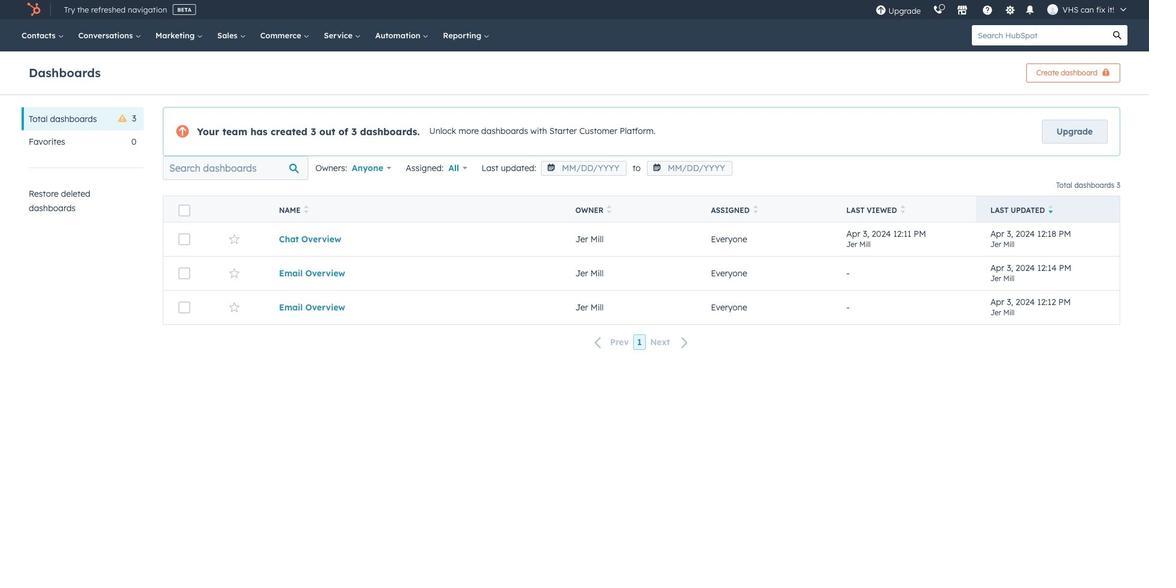 Task type: vqa. For each thing, say whether or not it's contained in the screenshot.
Jer Mill icon
yes



Task type: locate. For each thing, give the bounding box(es) containing it.
2 press to sort. element from the left
[[607, 205, 612, 216]]

jer mill image
[[1048, 4, 1058, 15]]

descending sort. press to sort ascending. image
[[1049, 205, 1053, 214]]

menu
[[870, 0, 1135, 19]]

marketplaces image
[[957, 5, 968, 16]]

4 press to sort. element from the left
[[901, 205, 906, 216]]

MM/DD/YYYY text field
[[647, 161, 733, 176]]

press to sort. image
[[304, 205, 309, 214], [607, 205, 612, 214], [901, 205, 906, 214]]

Search HubSpot search field
[[972, 25, 1108, 46]]

2 horizontal spatial press to sort. image
[[901, 205, 906, 214]]

Search dashboards search field
[[163, 156, 308, 180]]

1 horizontal spatial press to sort. image
[[607, 205, 612, 214]]

banner
[[29, 60, 1121, 83]]

press to sort. element
[[304, 205, 309, 216], [607, 205, 612, 216], [754, 205, 758, 216], [901, 205, 906, 216]]

pagination navigation
[[163, 335, 1121, 351]]

0 horizontal spatial press to sort. image
[[304, 205, 309, 214]]



Task type: describe. For each thing, give the bounding box(es) containing it.
MM/DD/YYYY text field
[[541, 161, 627, 176]]

3 press to sort. element from the left
[[754, 205, 758, 216]]

2 press to sort. image from the left
[[607, 205, 612, 214]]

1 press to sort. image from the left
[[304, 205, 309, 214]]

press to sort. image
[[754, 205, 758, 214]]

1 press to sort. element from the left
[[304, 205, 309, 216]]

3 press to sort. image from the left
[[901, 205, 906, 214]]

descending sort. press to sort ascending. element
[[1049, 205, 1053, 216]]



